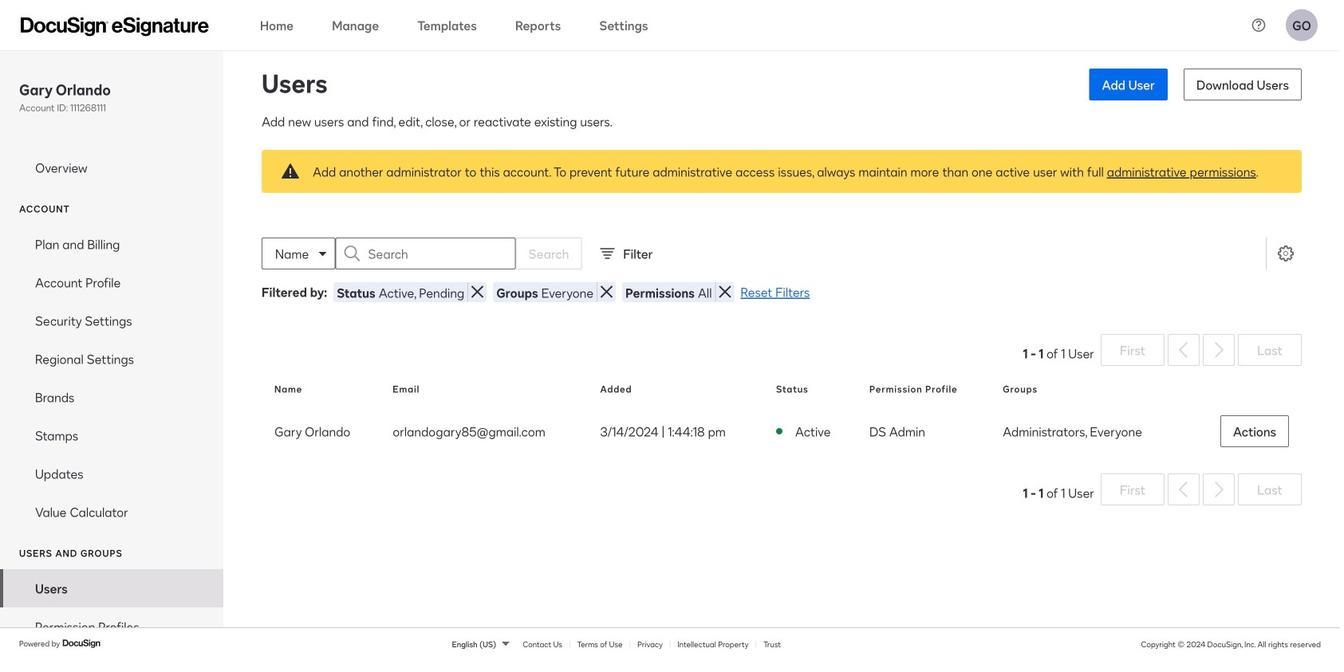 Task type: vqa. For each thing, say whether or not it's contained in the screenshot.
DocuSign Admin image
yes



Task type: locate. For each thing, give the bounding box(es) containing it.
docusign image
[[62, 638, 102, 651]]

Search text field
[[368, 239, 515, 269]]



Task type: describe. For each thing, give the bounding box(es) containing it.
docusign admin image
[[21, 17, 209, 36]]

account element
[[0, 225, 223, 531]]

users and groups element
[[0, 570, 223, 661]]



